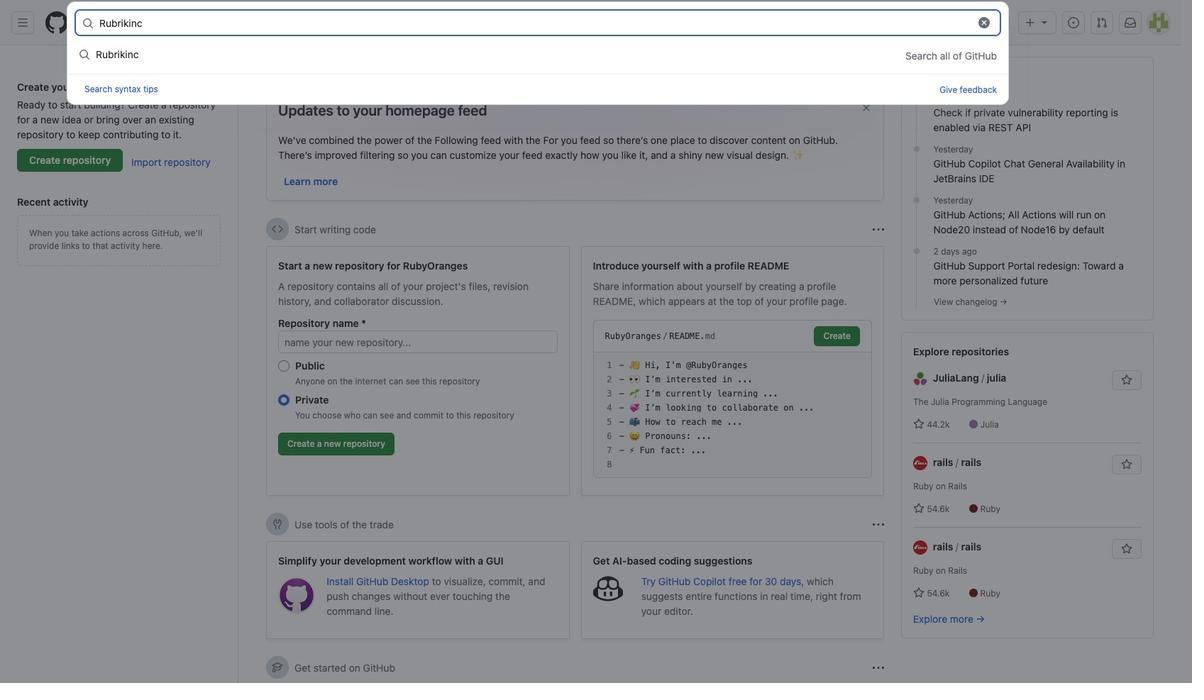 Task type: describe. For each thing, give the bounding box(es) containing it.
notifications image
[[1125, 17, 1136, 28]]

@julialang profile image
[[914, 372, 928, 386]]

explore repositories navigation
[[902, 332, 1154, 639]]

star image for the @julialang profile image on the right bottom
[[914, 419, 925, 430]]

1 dot fill image from the top
[[911, 92, 922, 104]]

command palette image
[[984, 17, 995, 28]]

introduce yourself with a profile readme element
[[581, 246, 884, 496]]

tools image
[[272, 519, 283, 530]]

get ai-based coding suggestions element
[[581, 542, 884, 640]]

git pull request image
[[1097, 17, 1108, 28]]

none radio inside start a new repository element
[[278, 395, 290, 406]]

triangle down image
[[1039, 16, 1051, 28]]

name your new repository... text field
[[278, 331, 558, 354]]

star this repository image for @rails profile image
[[1122, 544, 1133, 555]]

2 dot fill image from the top
[[911, 143, 922, 155]]

explore element
[[902, 57, 1154, 684]]

why am i seeing this? image
[[873, 663, 884, 674]]

issue opened image
[[1068, 17, 1080, 28]]

x image
[[861, 102, 872, 114]]



Task type: vqa. For each thing, say whether or not it's contained in the screenshot.
option within the Start a new repository ELEMENT
yes



Task type: locate. For each thing, give the bounding box(es) containing it.
star this repository image for @rails profile icon
[[1122, 459, 1133, 471]]

star image up @rails profile image
[[914, 503, 925, 515]]

homepage image
[[45, 11, 68, 34]]

simplify your development workflow with a gui element
[[266, 542, 570, 640]]

mortar board image
[[272, 662, 283, 674]]

0 vertical spatial why am i seeing this? image
[[873, 224, 884, 235]]

dialog
[[67, 1, 1009, 105]]

code image
[[272, 224, 283, 235]]

star this repository image
[[1122, 375, 1133, 386]]

0 vertical spatial star image
[[914, 419, 925, 430]]

1 star image from the top
[[914, 419, 925, 430]]

1 vertical spatial star image
[[914, 503, 925, 515]]

start a new repository element
[[266, 246, 570, 496]]

star image
[[914, 419, 925, 430], [914, 503, 925, 515]]

star this repository image
[[1122, 459, 1133, 471], [1122, 544, 1133, 555]]

None radio
[[278, 395, 290, 406]]

None radio
[[278, 361, 290, 372]]

star image
[[914, 588, 925, 599]]

plus image
[[1025, 17, 1036, 28]]

dot fill image
[[911, 92, 922, 104], [911, 143, 922, 155], [911, 195, 922, 206], [911, 246, 922, 257]]

why am i seeing this? image for introduce yourself with a profile readme "element"
[[873, 224, 884, 235]]

2 star image from the top
[[914, 503, 925, 515]]

3 dot fill image from the top
[[911, 195, 922, 206]]

filter image
[[813, 64, 825, 75]]

github desktop image
[[278, 577, 315, 614]]

4 dot fill image from the top
[[911, 246, 922, 257]]

none radio inside start a new repository element
[[278, 361, 290, 372]]

None submit
[[815, 327, 860, 346]]

star image up @rails profile icon
[[914, 419, 925, 430]]

why am i seeing this? image for get ai-based coding suggestions element
[[873, 519, 884, 531]]

@rails profile image
[[914, 541, 928, 555]]

1 star this repository image from the top
[[1122, 459, 1133, 471]]

none submit inside introduce yourself with a profile readme "element"
[[815, 327, 860, 346]]

2 star this repository image from the top
[[1122, 544, 1133, 555]]

star image for @rails profile icon
[[914, 503, 925, 515]]

None text field
[[99, 11, 970, 34]]

why am i seeing this? image
[[873, 224, 884, 235], [873, 519, 884, 531]]

1 vertical spatial why am i seeing this? image
[[873, 519, 884, 531]]

@rails profile image
[[914, 457, 928, 471]]

0 vertical spatial star this repository image
[[1122, 459, 1133, 471]]

1 why am i seeing this? image from the top
[[873, 224, 884, 235]]

2 why am i seeing this? image from the top
[[873, 519, 884, 531]]

1 vertical spatial star this repository image
[[1122, 544, 1133, 555]]



